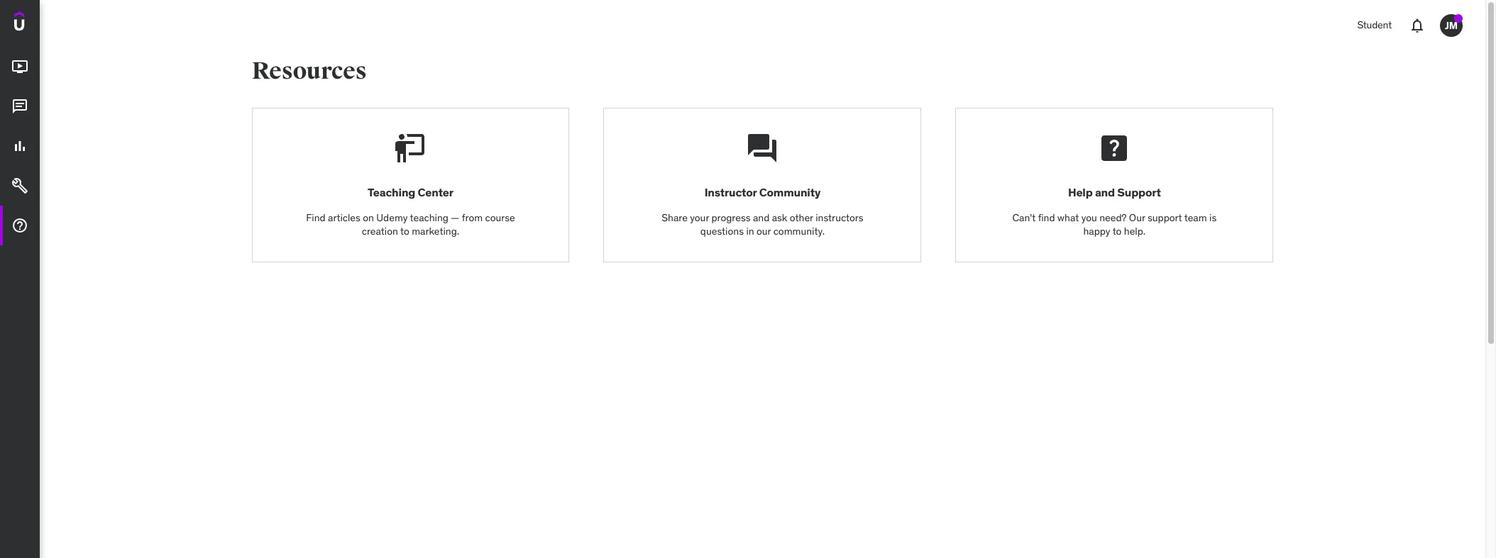 Task type: vqa. For each thing, say whether or not it's contained in the screenshot.
leftmost iOS
no



Task type: locate. For each thing, give the bounding box(es) containing it.
and right help in the top right of the page
[[1095, 186, 1115, 200]]

is
[[1210, 211, 1217, 224]]

course
[[485, 211, 515, 224]]

from
[[462, 211, 483, 224]]

1 vertical spatial medium image
[[11, 217, 28, 234]]

center
[[418, 186, 454, 200]]

notifications image
[[1409, 17, 1426, 34]]

and up our
[[753, 211, 770, 224]]

3 medium image from the top
[[11, 138, 28, 155]]

progress
[[712, 211, 751, 224]]

to
[[400, 225, 409, 238], [1113, 225, 1122, 238]]

1 to from the left
[[400, 225, 409, 238]]

instructors
[[816, 211, 864, 224]]

and inside share your progress and ask other instructors questions in our community.
[[753, 211, 770, 224]]

our
[[757, 225, 771, 238]]

2 vertical spatial medium image
[[11, 138, 28, 155]]

creation
[[362, 225, 398, 238]]

medium image
[[11, 58, 28, 75], [11, 98, 28, 115], [11, 138, 28, 155]]

you have alerts image
[[1455, 14, 1463, 23]]

support
[[1148, 211, 1182, 224]]

1 vertical spatial and
[[753, 211, 770, 224]]

1 medium image from the top
[[11, 178, 28, 195]]

support
[[1118, 186, 1161, 200]]

to inside can't find what you need? our support team is happy to help.
[[1113, 225, 1122, 238]]

find
[[1038, 211, 1055, 224]]

0 horizontal spatial to
[[400, 225, 409, 238]]

other
[[790, 211, 813, 224]]

articles
[[328, 211, 361, 224]]

1 horizontal spatial to
[[1113, 225, 1122, 238]]

2 to from the left
[[1113, 225, 1122, 238]]

1 horizontal spatial and
[[1095, 186, 1115, 200]]

1 vertical spatial medium image
[[11, 98, 28, 115]]

jm link
[[1435, 9, 1469, 43]]

ask
[[772, 211, 788, 224]]

student link
[[1349, 9, 1401, 43]]

1 medium image from the top
[[11, 58, 28, 75]]

medium image
[[11, 178, 28, 195], [11, 217, 28, 234]]

find
[[306, 211, 326, 224]]

student
[[1358, 19, 1392, 31]]

to down "udemy"
[[400, 225, 409, 238]]

what
[[1058, 211, 1079, 224]]

to down need?
[[1113, 225, 1122, 238]]

0 vertical spatial medium image
[[11, 58, 28, 75]]

0 horizontal spatial and
[[753, 211, 770, 224]]

0 vertical spatial and
[[1095, 186, 1115, 200]]

2 medium image from the top
[[11, 98, 28, 115]]

and
[[1095, 186, 1115, 200], [753, 211, 770, 224]]

0 vertical spatial medium image
[[11, 178, 28, 195]]



Task type: describe. For each thing, give the bounding box(es) containing it.
can't
[[1013, 211, 1036, 224]]

—
[[451, 211, 460, 224]]

help
[[1068, 186, 1093, 200]]

teaching
[[368, 186, 415, 200]]

community
[[759, 186, 821, 200]]

to inside find articles on udemy teaching — from course creation to marketing.
[[400, 225, 409, 238]]

resources
[[252, 56, 367, 86]]

your
[[690, 211, 709, 224]]

share
[[662, 211, 688, 224]]

teaching
[[410, 211, 449, 224]]

questions
[[701, 225, 744, 238]]

can't find what you need? our support team is happy to help.
[[1013, 211, 1217, 238]]

udemy image
[[14, 11, 79, 36]]

you
[[1082, 211, 1097, 224]]

need?
[[1100, 211, 1127, 224]]

on
[[363, 211, 374, 224]]

in
[[746, 225, 754, 238]]

teaching center
[[368, 186, 454, 200]]

instructor
[[705, 186, 757, 200]]

happy
[[1084, 225, 1111, 238]]

share your progress and ask other instructors questions in our community.
[[662, 211, 864, 238]]

our
[[1129, 211, 1145, 224]]

community.
[[774, 225, 825, 238]]

find articles on udemy teaching — from course creation to marketing.
[[306, 211, 515, 238]]

jm
[[1445, 19, 1458, 32]]

marketing.
[[412, 225, 459, 238]]

help and support
[[1068, 186, 1161, 200]]

team
[[1185, 211, 1207, 224]]

instructor community
[[705, 186, 821, 200]]

udemy
[[376, 211, 408, 224]]

help.
[[1124, 225, 1146, 238]]

2 medium image from the top
[[11, 217, 28, 234]]



